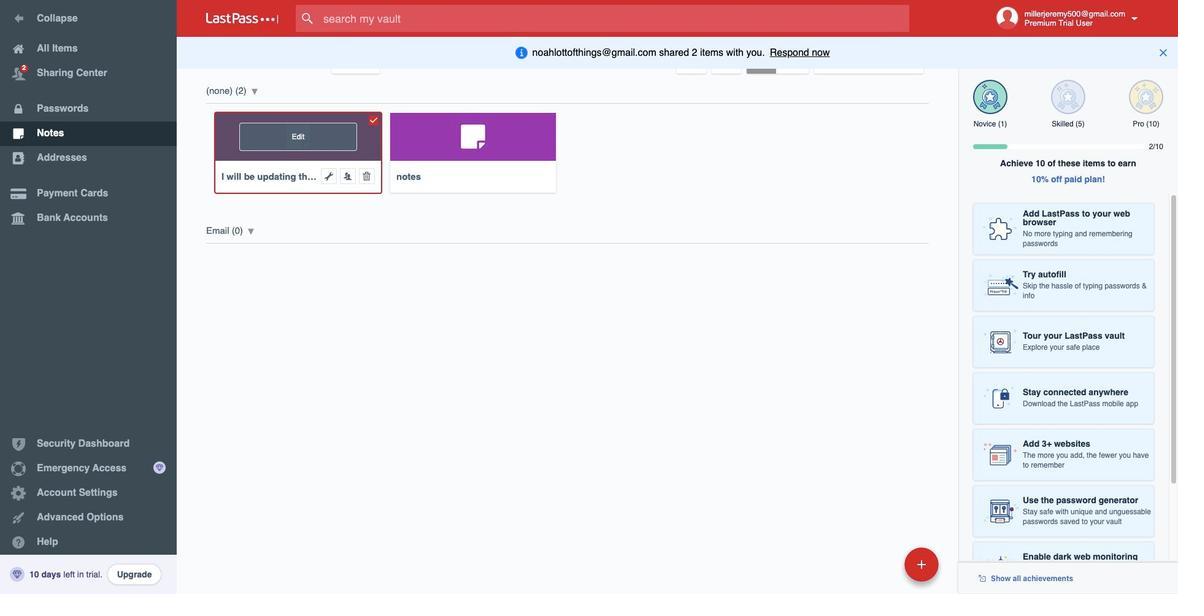Task type: describe. For each thing, give the bounding box(es) containing it.
new item navigation
[[820, 544, 946, 594]]

lastpass image
[[206, 13, 279, 24]]

Search search field
[[296, 5, 933, 32]]

main navigation navigation
[[0, 0, 177, 594]]



Task type: locate. For each thing, give the bounding box(es) containing it.
vault options navigation
[[177, 37, 959, 74]]

search my vault text field
[[296, 5, 933, 32]]

new item element
[[820, 547, 943, 582]]



Task type: vqa. For each thing, say whether or not it's contained in the screenshot.
the New item "image"
no



